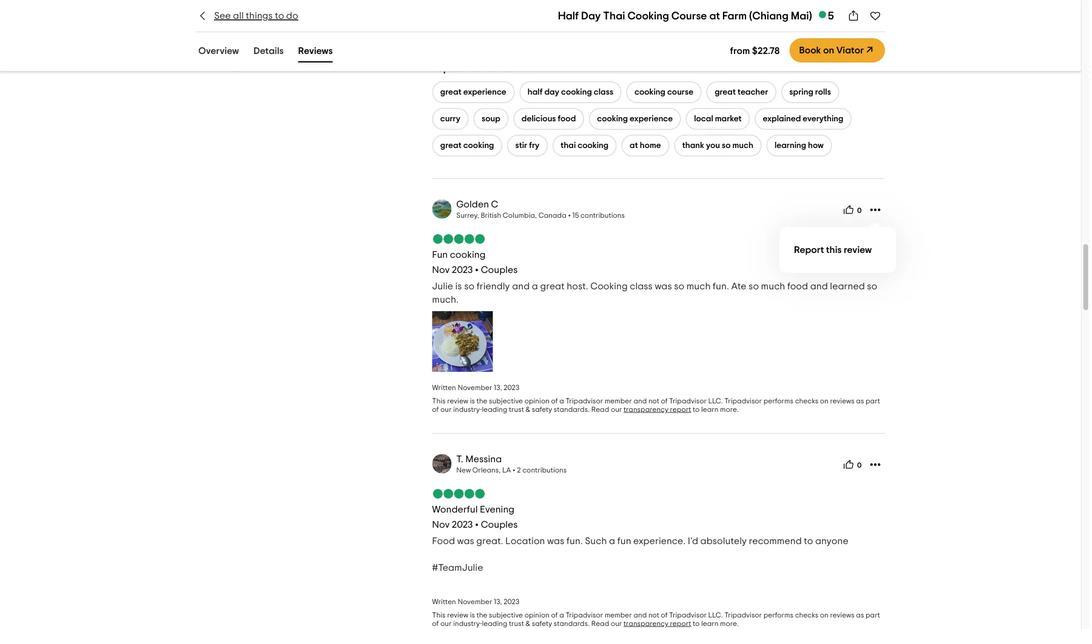 Task type: describe. For each thing, give the bounding box(es) containing it.
2 trust from the top
[[509, 620, 524, 628]]

very good
[[211, 19, 251, 28]]

2 opinion from the top
[[525, 612, 550, 619]]

couples for cooking
[[481, 265, 518, 275]]

canada
[[539, 212, 567, 219]]

contributions inside golden c surrey, british columbia, canada 15 contributions
[[581, 212, 625, 219]]

cooking right day
[[561, 88, 592, 97]]

curry button
[[432, 108, 469, 130]]

0 vertical spatial at
[[710, 10, 720, 21]]

2 learn from the top
[[701, 620, 719, 628]]

so right learned
[[867, 282, 878, 291]]

thank
[[683, 142, 705, 150]]

fun
[[432, 250, 448, 260]]

half
[[558, 10, 579, 21]]

1 vertical spatial review
[[447, 398, 468, 405]]

local market button
[[686, 108, 750, 130]]

la
[[502, 467, 511, 474]]

fun. inside julie is so friendly and a great host. cooking class was so much fun. ate so much food and learned so much.
[[713, 282, 729, 291]]

0 horizontal spatial much
[[687, 282, 711, 291]]

local market
[[694, 115, 742, 123]]

from $22.78
[[730, 46, 780, 56]]

2 transparency report link from the top
[[624, 620, 691, 628]]

how
[[808, 142, 824, 150]]

is inside julie is so friendly and a great host. cooking class was so much fun. ate so much food and learned so much.
[[455, 282, 462, 291]]

spring rolls button
[[782, 81, 839, 103]]

at inside "button"
[[630, 142, 638, 150]]

overview
[[198, 46, 239, 56]]

day
[[545, 88, 559, 97]]

share image
[[848, 10, 860, 22]]

local
[[694, 115, 713, 123]]

delicious food
[[522, 115, 576, 123]]

all
[[233, 11, 244, 21]]

learning
[[775, 142, 807, 150]]

0 vertical spatial on
[[823, 46, 835, 55]]

was inside julie is so friendly and a great host. cooking class was so much fun. ate so much food and learned so much.
[[655, 282, 672, 291]]

2 november from the top
[[458, 599, 492, 606]]

so left the friendly
[[464, 282, 475, 291]]

reviews
[[298, 46, 333, 56]]

2 performs from the top
[[764, 612, 794, 619]]

as for 2nd the transparency report 'link' from the top of the page
[[856, 612, 864, 619]]

most recent
[[548, 27, 595, 36]]

surrey,
[[457, 212, 479, 219]]

delicious food button
[[514, 108, 584, 130]]

such
[[585, 537, 607, 546]]

golden c surrey, british columbia, canada 15 contributions
[[457, 200, 625, 219]]

2
[[517, 467, 521, 474]]

great for great teacher
[[715, 88, 736, 97]]

learning how button
[[767, 135, 832, 157]]

1 written november 13, 2023 from the top
[[432, 384, 520, 392]]

book on viator
[[799, 46, 864, 55]]

so left ate
[[674, 282, 685, 291]]

delicious
[[522, 115, 556, 123]]

wonderful evening link
[[432, 505, 515, 514]]

reviews button
[[296, 42, 335, 63]]

t. messina link
[[457, 454, 502, 464]]

half day cooking class button
[[520, 81, 622, 103]]

food was great. location was fun. such a fun experience. i'd absolutely recommend to anyone
[[432, 537, 849, 546]]

class inside button
[[594, 88, 614, 97]]

half day cooking class
[[528, 88, 614, 97]]

terrible
[[211, 65, 240, 73]]

tab list containing overview
[[181, 40, 350, 65]]

i'd
[[688, 537, 698, 546]]

details
[[254, 46, 284, 56]]

stir fry button
[[507, 135, 548, 157]]

1 horizontal spatial was
[[547, 537, 565, 546]]

much.
[[432, 295, 459, 305]]

c
[[491, 200, 499, 209]]

market
[[715, 115, 742, 123]]

evening
[[480, 505, 515, 514]]

nov for wonderful evening nov 2023 • couples
[[432, 520, 450, 530]]

1 opinion from the top
[[525, 398, 550, 405]]

1 trust from the top
[[509, 406, 524, 413]]

0 button for food was great. location was fun. such a fun experience. i'd absolutely recommend to anyone
[[840, 455, 866, 475]]

good
[[230, 19, 251, 28]]

half day thai cooking course at farm (chiang mai)
[[558, 10, 812, 21]]

see all things to do
[[214, 11, 298, 21]]

columbia,
[[503, 212, 537, 219]]

filters
[[440, 27, 464, 36]]

golden c image
[[432, 200, 452, 219]]

2 vertical spatial is
[[470, 612, 475, 619]]

experience for cooking experience
[[630, 115, 673, 123]]

15
[[573, 212, 579, 219]]

1 leading from the top
[[482, 406, 507, 413]]

t.
[[457, 454, 464, 464]]

0 for food was great. location was fun. such a fun experience. i'd absolutely recommend to anyone
[[857, 462, 862, 470]]

cooking inside julie is so friendly and a great host. cooking class was so much fun. ate so much food and learned so much.
[[591, 282, 628, 291]]

julie
[[432, 282, 453, 291]]

great teacher button
[[707, 81, 777, 103]]

golden
[[457, 200, 489, 209]]

everything
[[803, 115, 844, 123]]

2 horizontal spatial much
[[761, 282, 785, 291]]

save to a trip image
[[870, 10, 882, 22]]

you
[[706, 142, 720, 150]]

day
[[581, 10, 601, 21]]

cooking experience
[[597, 115, 673, 123]]

so inside button
[[722, 142, 731, 150]]

golden c link
[[457, 200, 499, 209]]

see all things to do link
[[196, 9, 298, 22]]

great cooking button
[[432, 135, 502, 157]]

cooking course
[[635, 88, 694, 97]]

199
[[267, 20, 279, 27]]

overview button
[[196, 42, 242, 63]]

2 industry- from the top
[[453, 620, 482, 628]]

1 industry- from the top
[[453, 406, 482, 413]]

orleans,
[[473, 467, 501, 474]]

home
[[640, 142, 661, 150]]

2 llc. from the top
[[709, 612, 723, 619]]

2 checks from the top
[[795, 612, 819, 619]]

more. for first the transparency report 'link' from the top
[[720, 406, 739, 413]]

2023 inside fun cooking nov 2023 • couples
[[452, 265, 473, 275]]

2 this from the top
[[432, 612, 446, 619]]

viator
[[837, 46, 864, 55]]

farm
[[723, 10, 747, 21]]

absolutely
[[701, 537, 747, 546]]

filter reviews element
[[211, 3, 408, 79]]

2 & from the top
[[526, 620, 530, 628]]

popular
[[432, 64, 467, 73]]

1 & from the top
[[526, 406, 530, 413]]

food inside 'button'
[[558, 115, 576, 123]]

julie is so friendly and a great host. cooking class was so much fun. ate so much food and learned so much.
[[432, 282, 878, 305]]

poor
[[211, 50, 229, 58]]

filters button
[[432, 21, 472, 42]]

english button
[[477, 20, 535, 43]]

7
[[260, 65, 264, 73]]

very
[[211, 19, 228, 28]]

(chiang
[[749, 10, 789, 21]]

2 vertical spatial on
[[820, 612, 829, 619]]

soup button
[[474, 108, 509, 130]]

written for 2nd the transparency report 'link' from the top of the page
[[432, 599, 456, 606]]

anyone
[[816, 537, 849, 546]]

more. for 2nd the transparency report 'link' from the top of the page
[[720, 620, 739, 628]]

1 this from the top
[[432, 398, 446, 405]]



Task type: locate. For each thing, give the bounding box(es) containing it.
our
[[441, 406, 452, 413], [611, 406, 622, 413], [441, 620, 452, 628], [611, 620, 622, 628]]

1 vertical spatial as
[[856, 612, 864, 619]]

report
[[794, 245, 824, 255]]

close options menu image
[[870, 204, 882, 216]]

0 vertical spatial leading
[[482, 406, 507, 413]]

review up t.
[[447, 398, 468, 405]]

1 vertical spatial cooking
[[591, 282, 628, 291]]

5
[[828, 10, 834, 21]]

new
[[457, 467, 471, 474]]

1 horizontal spatial contributions
[[581, 212, 625, 219]]

fun cooking link
[[432, 250, 486, 260]]

0 vertical spatial this
[[432, 398, 446, 405]]

this
[[826, 245, 842, 255]]

1 horizontal spatial at
[[710, 10, 720, 21]]

0 vertical spatial couples
[[481, 265, 518, 275]]

#teamjulie
[[432, 563, 483, 573]]

half
[[528, 88, 543, 97]]

food
[[432, 537, 455, 546]]

• for cooking
[[475, 265, 479, 275]]

2 standards. from the top
[[554, 620, 590, 628]]

1 member from the top
[[605, 398, 632, 405]]

0 vertical spatial 0 button
[[840, 200, 866, 220]]

1 vertical spatial industry-
[[453, 620, 482, 628]]

5.0 of 5 bubbles image
[[432, 234, 486, 244], [432, 489, 486, 499]]

contributions right 15
[[581, 212, 625, 219]]

fun.
[[713, 282, 729, 291], [567, 537, 583, 546]]

report for first the transparency report 'link' from the top
[[670, 406, 691, 413]]

experience inside button
[[630, 115, 673, 123]]

cooking left course
[[635, 88, 666, 97]]

2 transparency report to learn more. from the top
[[624, 620, 739, 628]]

1 vertical spatial llc.
[[709, 612, 723, 619]]

written for first the transparency report 'link' from the top
[[432, 384, 456, 392]]

1 0 button from the top
[[840, 200, 866, 220]]

2 read from the top
[[592, 620, 609, 628]]

great
[[440, 88, 462, 97], [715, 88, 736, 97], [440, 142, 462, 150], [540, 282, 565, 291]]

a inside julie is so friendly and a great host. cooking class was so much fun. ate so much food and learned so much.
[[532, 282, 538, 291]]

not for 2nd the transparency report 'link' from the top of the page
[[649, 612, 659, 619]]

1 vertical spatial learn
[[701, 620, 719, 628]]

the
[[477, 398, 488, 405], [477, 612, 488, 619]]

1 vertical spatial 0
[[857, 462, 862, 470]]

2 report from the top
[[670, 620, 691, 628]]

the down #teamjulie
[[477, 612, 488, 619]]

from
[[730, 46, 750, 56]]

great down curry
[[440, 142, 462, 150]]

1 safety from the top
[[532, 406, 552, 413]]

0 horizontal spatial food
[[558, 115, 576, 123]]

british
[[481, 212, 501, 219]]

2 13, from the top
[[494, 599, 502, 606]]

0 vertical spatial industry-
[[453, 406, 482, 413]]

excellent
[[211, 4, 245, 13]]

1 horizontal spatial food
[[788, 282, 808, 291]]

cooking right fun
[[450, 250, 486, 260]]

1 llc. from the top
[[709, 398, 723, 405]]

0 vertical spatial is
[[455, 282, 462, 291]]

1 vertical spatial written november 13, 2023
[[432, 599, 520, 606]]

0 vertical spatial transparency report link
[[624, 406, 691, 413]]

1 more. from the top
[[720, 406, 739, 413]]

1 read from the top
[[592, 406, 609, 413]]

popular mentions
[[432, 64, 508, 73]]

0 vertical spatial 0
[[857, 207, 862, 215]]

1 checks from the top
[[795, 398, 819, 405]]

0 vertical spatial checks
[[795, 398, 819, 405]]

1 vertical spatial on
[[820, 398, 829, 405]]

great up market
[[715, 88, 736, 97]]

fun. left ate
[[713, 282, 729, 291]]

1 vertical spatial contributions
[[523, 467, 567, 474]]

2 horizontal spatial was
[[655, 282, 672, 291]]

as for first the transparency report 'link' from the top
[[856, 398, 864, 405]]

review down #teamjulie
[[447, 612, 468, 619]]

open options menu image
[[870, 459, 882, 471]]

1 vertical spatial is
[[470, 398, 475, 405]]

great teacher
[[715, 88, 768, 97]]

industry- up t.
[[453, 406, 482, 413]]

great for great cooking
[[440, 142, 462, 150]]

$22.78
[[752, 46, 780, 56]]

much left ate
[[687, 282, 711, 291]]

cooking right thai
[[628, 10, 669, 21]]

great inside julie is so friendly and a great host. cooking class was so much fun. ate so much food and learned so much.
[[540, 282, 565, 291]]

couples inside wonderful evening nov 2023 • couples
[[481, 520, 518, 530]]

1 standards. from the top
[[554, 406, 590, 413]]

cooking down soup 'button'
[[463, 142, 494, 150]]

part
[[866, 398, 880, 405], [866, 612, 880, 619]]

1 nov from the top
[[432, 265, 450, 275]]

experience.
[[634, 537, 686, 546]]

0 vertical spatial november
[[458, 384, 492, 392]]

great left host.
[[540, 282, 565, 291]]

member for first the transparency report 'link' from the top
[[605, 398, 632, 405]]

0 horizontal spatial fun.
[[567, 537, 583, 546]]

2 part from the top
[[866, 612, 880, 619]]

1 vertical spatial this
[[432, 612, 446, 619]]

written november 13, 2023 down #teamjulie
[[432, 599, 520, 606]]

1 vertical spatial reviews
[[830, 612, 855, 619]]

1 part from the top
[[866, 398, 880, 405]]

1 5.0 of 5 bubbles image from the top
[[432, 234, 486, 244]]

2 couples from the top
[[481, 520, 518, 530]]

2 0 from the top
[[857, 462, 862, 470]]

class inside julie is so friendly and a great host. cooking class was so much fun. ate so much food and learned so much.
[[630, 282, 653, 291]]

curry
[[440, 115, 461, 123]]

much right ate
[[761, 282, 785, 291]]

2 written november 13, 2023 from the top
[[432, 599, 520, 606]]

great.
[[477, 537, 503, 546]]

leading
[[482, 406, 507, 413], [482, 620, 507, 628]]

1 vertical spatial read
[[592, 620, 609, 628]]

0 button left the open options menu icon
[[840, 455, 866, 475]]

2 5.0 of 5 bubbles image from the top
[[432, 489, 486, 499]]

1 vertical spatial subjective
[[489, 612, 523, 619]]

1 vertical spatial class
[[630, 282, 653, 291]]

cooking inside fun cooking nov 2023 • couples
[[450, 250, 486, 260]]

written november 13, 2023 down 'see full review image'
[[432, 384, 520, 392]]

spring rolls
[[790, 88, 831, 97]]

written down #teamjulie
[[432, 599, 456, 606]]

food up thai
[[558, 115, 576, 123]]

0 vertical spatial review
[[844, 245, 872, 255]]

2 leading from the top
[[482, 620, 507, 628]]

0 vertical spatial this review is the subjective opinion of a tripadvisor member and not of tripadvisor llc. tripadvisor performs checks on reviews as part of our industry-leading trust & safety standards. read our
[[432, 398, 880, 413]]

at home
[[630, 142, 661, 150]]

0 vertical spatial written
[[432, 384, 456, 392]]

at left farm
[[710, 10, 720, 21]]

reviews for 2nd the transparency report 'link' from the top of the page
[[830, 612, 855, 619]]

not
[[649, 398, 659, 405], [649, 612, 659, 619]]

cooking right host.
[[591, 282, 628, 291]]

fry
[[529, 142, 540, 150]]

0 horizontal spatial experience
[[463, 88, 507, 97]]

0 horizontal spatial at
[[630, 142, 638, 150]]

couples down evening
[[481, 520, 518, 530]]

1 13, from the top
[[494, 384, 502, 392]]

0 vertical spatial •
[[475, 265, 479, 275]]

5.0 of 5 bubbles image up wonderful
[[432, 489, 486, 499]]

1 report from the top
[[670, 406, 691, 413]]

is up t. messina link
[[470, 398, 475, 405]]

1 learn from the top
[[701, 406, 719, 413]]

2 subjective from the top
[[489, 612, 523, 619]]

0 for julie is so friendly and a great host. cooking class was so much fun. ate so much food and learned so much.
[[857, 207, 862, 215]]

standards.
[[554, 406, 590, 413], [554, 620, 590, 628]]

1 november from the top
[[458, 384, 492, 392]]

contributions right 2
[[523, 467, 567, 474]]

0 vertical spatial not
[[649, 398, 659, 405]]

5.0 of 5 bubbles image up the fun cooking link
[[432, 234, 486, 244]]

• inside fun cooking nov 2023 • couples
[[475, 265, 479, 275]]

2 safety from the top
[[532, 620, 552, 628]]

0 vertical spatial read
[[592, 406, 609, 413]]

0 vertical spatial learn
[[701, 406, 719, 413]]

experience inside 'button'
[[463, 88, 507, 97]]

1 vertical spatial transparency
[[624, 620, 669, 628]]

0 vertical spatial report
[[670, 406, 691, 413]]

0 horizontal spatial class
[[594, 88, 614, 97]]

0 vertical spatial experience
[[463, 88, 507, 97]]

fun
[[618, 537, 631, 546]]

1 vertical spatial 13,
[[494, 599, 502, 606]]

much inside thank you so much button
[[733, 142, 754, 150]]

2 nov from the top
[[432, 520, 450, 530]]

1 vertical spatial nov
[[432, 520, 450, 530]]

• up the friendly
[[475, 265, 479, 275]]

checks
[[795, 398, 819, 405], [795, 612, 819, 619]]

1 vertical spatial this review is the subjective opinion of a tripadvisor member and not of tripadvisor llc. tripadvisor performs checks on reviews as part of our industry-leading trust & safety standards. read our
[[432, 612, 880, 628]]

safety
[[532, 406, 552, 413], [532, 620, 552, 628]]

2 • from the top
[[475, 520, 479, 530]]

nov for fun cooking nov 2023 • couples
[[432, 265, 450, 275]]

trust
[[509, 406, 524, 413], [509, 620, 524, 628]]

industry-
[[453, 406, 482, 413], [453, 620, 482, 628]]

0 vertical spatial member
[[605, 398, 632, 405]]

class
[[594, 88, 614, 97], [630, 282, 653, 291]]

1 horizontal spatial experience
[[630, 115, 673, 123]]

0 vertical spatial opinion
[[525, 398, 550, 405]]

2 reviews from the top
[[830, 612, 855, 619]]

0 vertical spatial food
[[558, 115, 576, 123]]

1 vertical spatial safety
[[532, 620, 552, 628]]

1 couples from the top
[[481, 265, 518, 275]]

explained everything button
[[755, 108, 852, 130]]

soup
[[482, 115, 501, 123]]

0 vertical spatial 5.0 of 5 bubbles image
[[432, 234, 486, 244]]

mentions
[[469, 64, 508, 73]]

1 vertical spatial report
[[670, 620, 691, 628]]

much right you
[[733, 142, 754, 150]]

1 vertical spatial opinion
[[525, 612, 550, 619]]

great down popular
[[440, 88, 462, 97]]

great inside 'button'
[[440, 88, 462, 97]]

is right julie
[[455, 282, 462, 291]]

location
[[506, 537, 545, 546]]

thai cooking
[[561, 142, 609, 150]]

1 vertical spatial member
[[605, 612, 632, 619]]

1 • from the top
[[475, 265, 479, 275]]

november down #teamjulie
[[458, 599, 492, 606]]

2023
[[452, 265, 473, 275], [504, 384, 520, 392], [452, 520, 473, 530], [504, 599, 520, 606]]

1 performs from the top
[[764, 398, 794, 405]]

1 this review is the subjective opinion of a tripadvisor member and not of tripadvisor llc. tripadvisor performs checks on reviews as part of our industry-leading trust & safety standards. read our from the top
[[432, 398, 880, 413]]

2 vertical spatial review
[[447, 612, 468, 619]]

the up messina
[[477, 398, 488, 405]]

• for evening
[[475, 520, 479, 530]]

cooking right thai
[[578, 142, 609, 150]]

1 transparency from the top
[[624, 406, 669, 413]]

0 button left the close options menu image
[[840, 200, 866, 220]]

5.0 of 5 bubbles image for fun cooking
[[432, 234, 486, 244]]

1 written from the top
[[432, 384, 456, 392]]

experience down mentions
[[463, 88, 507, 97]]

couples inside fun cooking nov 2023 • couples
[[481, 265, 518, 275]]

details button
[[251, 42, 286, 63]]

this
[[432, 398, 446, 405], [432, 612, 446, 619]]

1 the from the top
[[477, 398, 488, 405]]

0 vertical spatial llc.
[[709, 398, 723, 405]]

cooking inside 'button'
[[635, 88, 666, 97]]

1 vertical spatial checks
[[795, 612, 819, 619]]

2 not from the top
[[649, 612, 659, 619]]

experience up home
[[630, 115, 673, 123]]

1 0 from the top
[[857, 207, 862, 215]]

0 vertical spatial &
[[526, 406, 530, 413]]

1 as from the top
[[856, 398, 864, 405]]

1 vertical spatial part
[[866, 612, 880, 619]]

2 the from the top
[[477, 612, 488, 619]]

thank you so much button
[[674, 135, 762, 157]]

wonderful evening nov 2023 • couples
[[432, 505, 518, 530]]

0 vertical spatial part
[[866, 398, 880, 405]]

0 vertical spatial nov
[[432, 265, 450, 275]]

1 vertical spatial 0 button
[[840, 455, 866, 475]]

1 horizontal spatial class
[[630, 282, 653, 291]]

0 vertical spatial transparency
[[624, 406, 669, 413]]

t. messina image
[[432, 454, 452, 474]]

1 vertical spatial written
[[432, 599, 456, 606]]

and
[[512, 282, 530, 291], [811, 282, 828, 291], [634, 398, 647, 405], [634, 612, 647, 619]]

0 horizontal spatial was
[[457, 537, 474, 546]]

food inside julie is so friendly and a great host. cooking class was so much fun. ate so much food and learned so much.
[[788, 282, 808, 291]]

5.0 of 5 bubbles image for wonderful evening
[[432, 489, 486, 499]]

1 not from the top
[[649, 398, 659, 405]]

great for great experience
[[440, 88, 462, 97]]

1 vertical spatial at
[[630, 142, 638, 150]]

0 button for julie is so friendly and a great host. cooking class was so much fun. ate so much food and learned so much.
[[840, 200, 866, 220]]

0 vertical spatial performs
[[764, 398, 794, 405]]

experience for great experience
[[463, 88, 507, 97]]

thai cooking button
[[553, 135, 617, 157]]

nov down fun
[[432, 265, 450, 275]]

not for first the transparency report 'link' from the top
[[649, 398, 659, 405]]

0 vertical spatial transparency report to learn more.
[[624, 406, 739, 413]]

recent
[[568, 27, 595, 36]]

1 subjective from the top
[[489, 398, 523, 405]]

is down #teamjulie
[[470, 612, 475, 619]]

review right this
[[844, 245, 872, 255]]

explained
[[763, 115, 801, 123]]

0 vertical spatial as
[[856, 398, 864, 405]]

cooking
[[561, 88, 592, 97], [635, 88, 666, 97], [597, 115, 628, 123], [463, 142, 494, 150], [578, 142, 609, 150], [450, 250, 486, 260]]

learning how
[[775, 142, 824, 150]]

cooking up thai cooking button
[[597, 115, 628, 123]]

0 vertical spatial contributions
[[581, 212, 625, 219]]

written down 'see full review image'
[[432, 384, 456, 392]]

nov
[[432, 265, 450, 275], [432, 520, 450, 530]]

read
[[592, 406, 609, 413], [592, 620, 609, 628]]

mai)
[[791, 10, 812, 21]]

november down 'see full review image'
[[458, 384, 492, 392]]

1 vertical spatial trust
[[509, 620, 524, 628]]

at left home
[[630, 142, 638, 150]]

t. messina new orleans, la 2 contributions
[[457, 454, 567, 474]]

1 vertical spatial more.
[[720, 620, 739, 628]]

1 vertical spatial transparency report link
[[624, 620, 691, 628]]

1 vertical spatial leading
[[482, 620, 507, 628]]

• down wonderful evening link
[[475, 520, 479, 530]]

0 vertical spatial subjective
[[489, 398, 523, 405]]

member for 2nd the transparency report 'link' from the top of the page
[[605, 612, 632, 619]]

0 horizontal spatial contributions
[[523, 467, 567, 474]]

1 reviews from the top
[[830, 398, 855, 405]]

so right you
[[722, 142, 731, 150]]

1 vertical spatial transparency report to learn more.
[[624, 620, 739, 628]]

0 vertical spatial more.
[[720, 406, 739, 413]]

2 0 button from the top
[[840, 455, 866, 475]]

see full review image image
[[432, 311, 493, 372]]

1 transparency report link from the top
[[624, 406, 691, 413]]

to
[[275, 11, 284, 21], [693, 406, 700, 413], [804, 537, 813, 546], [693, 620, 700, 628]]

1 vertical spatial standards.
[[554, 620, 590, 628]]

1 vertical spatial not
[[649, 612, 659, 619]]

1 transparency report to learn more. from the top
[[624, 406, 739, 413]]

couples up the friendly
[[481, 265, 518, 275]]

1 vertical spatial food
[[788, 282, 808, 291]]

0 vertical spatial written november 13, 2023
[[432, 384, 520, 392]]

1 vertical spatial performs
[[764, 612, 794, 619]]

0 vertical spatial 13,
[[494, 384, 502, 392]]

reviews for first the transparency report 'link' from the top
[[830, 398, 855, 405]]

0 vertical spatial class
[[594, 88, 614, 97]]

recommend
[[749, 537, 802, 546]]

2 member from the top
[[605, 612, 632, 619]]

0 left the open options menu icon
[[857, 462, 862, 470]]

things
[[246, 11, 273, 21]]

2 more. from the top
[[720, 620, 739, 628]]

0 left the close options menu image
[[857, 207, 862, 215]]

cooking experience button
[[589, 108, 681, 130]]

ate
[[731, 282, 747, 291]]

1 vertical spatial november
[[458, 599, 492, 606]]

food down report
[[788, 282, 808, 291]]

nov up food
[[432, 520, 450, 530]]

1 vertical spatial &
[[526, 620, 530, 628]]

as
[[856, 398, 864, 405], [856, 612, 864, 619]]

stir fry
[[515, 142, 540, 150]]

great experience button
[[432, 81, 515, 103]]

2 transparency from the top
[[624, 620, 669, 628]]

fun. left 'such'
[[567, 537, 583, 546]]

industry- down #teamjulie
[[453, 620, 482, 628]]

2 as from the top
[[856, 612, 864, 619]]

thai
[[603, 10, 625, 21]]

report for 2nd the transparency report 'link' from the top of the page
[[670, 620, 691, 628]]

learned
[[830, 282, 865, 291]]

nov inside wonderful evening nov 2023 • couples
[[432, 520, 450, 530]]

tab list
[[181, 40, 350, 65]]

0 vertical spatial standards.
[[554, 406, 590, 413]]

couples for evening
[[481, 520, 518, 530]]

1 vertical spatial experience
[[630, 115, 673, 123]]

0 vertical spatial safety
[[532, 406, 552, 413]]

explained everything
[[763, 115, 844, 123]]

2 this review is the subjective opinion of a tripadvisor member and not of tripadvisor llc. tripadvisor performs checks on reviews as part of our industry-leading trust & safety standards. read our from the top
[[432, 612, 880, 628]]

member
[[605, 398, 632, 405], [605, 612, 632, 619]]

great experience
[[440, 88, 507, 97]]

0 vertical spatial cooking
[[628, 10, 669, 21]]

2 written from the top
[[432, 599, 456, 606]]

so right ate
[[749, 282, 759, 291]]

transparency report link
[[624, 406, 691, 413], [624, 620, 691, 628]]

teacher
[[738, 88, 768, 97]]

contributions inside t. messina new orleans, la 2 contributions
[[523, 467, 567, 474]]

nov inside fun cooking nov 2023 • couples
[[432, 265, 450, 275]]

• inside wonderful evening nov 2023 • couples
[[475, 520, 479, 530]]

2023 inside wonderful evening nov 2023 • couples
[[452, 520, 473, 530]]



Task type: vqa. For each thing, say whether or not it's contained in the screenshot.
cabin,
no



